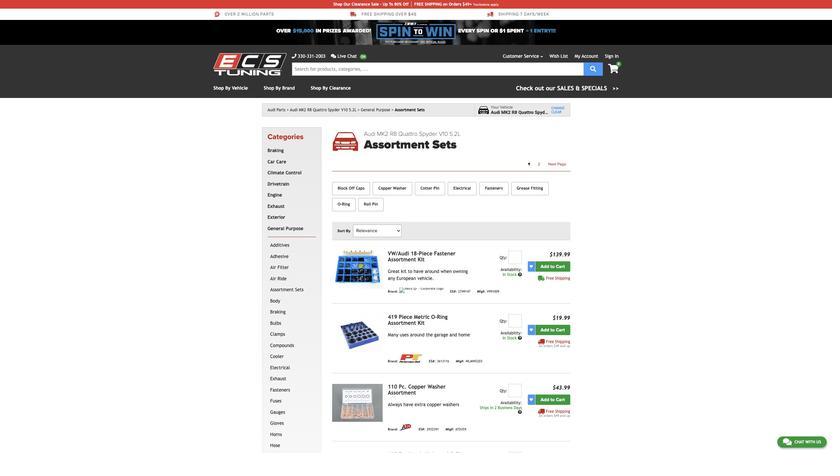 Task type: locate. For each thing, give the bounding box(es) containing it.
over 2 million parts
[[225, 12, 274, 17]]

sets up "audi mk2 r8 quattro spyder v10 5.2l assortment sets"
[[418, 108, 425, 112]]

es#: 2749147
[[451, 290, 471, 294]]

washer left cotter
[[393, 186, 407, 191]]

2 orders from the top
[[544, 414, 553, 418]]

0 vertical spatial add to wish list image
[[530, 265, 534, 268]]

free shipping on orders $49 and up down $19.99
[[539, 340, 571, 348]]

1 vertical spatial cart
[[556, 327, 565, 333]]

1 vertical spatial ring
[[437, 314, 448, 320]]

body
[[271, 299, 281, 304]]

mfg#: for 110 pc. copper washer assortment
[[446, 428, 455, 432]]

0 horizontal spatial r8
[[308, 108, 312, 112]]

add to cart button down $19.99
[[536, 325, 571, 335]]

$49+
[[463, 2, 472, 7]]

mfg#: left atd359
[[446, 428, 455, 432]]

2
[[238, 12, 240, 17], [538, 162, 541, 166], [495, 406, 497, 411]]

orders down $43.99
[[544, 414, 553, 418]]

sort
[[338, 229, 345, 233]]

v10 for audi mk2 r8 quattro spyder v10 5.2l assortment sets
[[439, 130, 448, 138]]

block off caps link
[[332, 182, 371, 195]]

comments image
[[331, 54, 337, 59], [784, 438, 793, 446]]

1 vertical spatial comments image
[[784, 438, 793, 446]]

3 add from the top
[[541, 397, 550, 403]]

air left filter
[[271, 265, 276, 270]]

see
[[421, 41, 426, 44]]

$1
[[500, 28, 506, 34]]

chat left with
[[795, 440, 805, 445]]

pc.
[[399, 384, 407, 390]]

in left prizes
[[316, 28, 322, 34]]

1 in stock from the top
[[503, 273, 519, 277]]

free shipping on orders $49 and up for $43.99
[[539, 410, 571, 418]]

electrical down paginated product list navigation navigation
[[454, 186, 471, 191]]

assortment inside "audi mk2 r8 quattro spyder v10 5.2l assortment sets"
[[364, 138, 430, 152]]

audi mk2 r8 quattro spyder v10 5.2l assortment sets
[[364, 130, 461, 152]]

shop our clearance sale - up to 80% off link
[[334, 1, 412, 7]]

free shipping
[[547, 276, 571, 281]]

1 horizontal spatial over
[[277, 28, 291, 34]]

to for $43.99
[[551, 397, 555, 403]]

chat inside "link"
[[348, 54, 357, 59]]

1 vertical spatial add to cart button
[[536, 325, 571, 335]]

qty: for $43.99
[[500, 389, 508, 394]]

up for $19.99
[[567, 344, 571, 348]]

0 vertical spatial piece
[[419, 251, 433, 257]]

add to cart button up free shipping
[[536, 262, 571, 272]]

spyder inside "audi mk2 r8 quattro spyder v10 5.2l assortment sets"
[[419, 130, 438, 138]]

air inside air filter link
[[271, 265, 276, 270]]

hose link
[[269, 441, 315, 452]]

r8 inside your vehicle audi mk2 r8 quattro spyder v10 5.2l
[[512, 110, 518, 115]]

braking up car care
[[268, 148, 284, 153]]

0 horizontal spatial electrical link
[[269, 363, 315, 374]]

and for $19.99
[[561, 344, 566, 348]]

assortment sets down air ride link
[[271, 287, 304, 293]]

kit up many uses around the garage and home
[[418, 320, 425, 326]]

shop by clearance
[[311, 85, 351, 91]]

0 horizontal spatial assortment sets
[[271, 287, 304, 293]]

0 vertical spatial around
[[425, 269, 440, 274]]

orders
[[449, 2, 462, 7]]

2 add to cart from the top
[[541, 327, 565, 333]]

0 vertical spatial add to cart
[[541, 264, 565, 270]]

1 question circle image from the top
[[519, 273, 522, 277]]

paginated product list navigation navigation
[[364, 160, 571, 168]]

washer inside "110 pc. copper washer assortment"
[[428, 384, 446, 390]]

general for bottom general purpose link
[[268, 226, 285, 231]]

add to cart button down $43.99
[[536, 395, 571, 405]]

chat right live
[[348, 54, 357, 59]]

in stock for $19.99
[[503, 336, 519, 341]]

on
[[443, 2, 448, 7], [539, 344, 543, 348], [539, 414, 543, 418]]

2 stock from the top
[[508, 336, 517, 341]]

shop by brand link
[[264, 85, 295, 91]]

always have extra copper washers
[[388, 402, 460, 408]]

2 free shipping on orders $49 and up from the top
[[539, 410, 571, 418]]

over left million
[[225, 12, 236, 17]]

2 horizontal spatial sets
[[433, 138, 457, 152]]

many
[[388, 332, 399, 338]]

in right ships
[[491, 406, 494, 411]]

2 qty: from the top
[[500, 319, 508, 324]]

free shipping on orders $49 and up down $43.99
[[539, 410, 571, 418]]

copper
[[379, 186, 392, 191], [409, 384, 426, 390]]

$19.99
[[553, 315, 571, 321]]

2 horizontal spatial 2
[[538, 162, 541, 166]]

0 vertical spatial free shipping on orders $49 and up
[[539, 340, 571, 348]]

shop for shop our clearance sale - up to 80% off
[[334, 2, 343, 7]]

sets down air ride link
[[295, 287, 304, 293]]

no purchase necessary. see official rules .
[[386, 41, 447, 44]]

0 vertical spatial add
[[541, 264, 550, 270]]

0 horizontal spatial spyder
[[328, 108, 340, 112]]

$49 for o-
[[554, 344, 560, 348]]

1 vertical spatial fasteners link
[[269, 385, 315, 396]]

electrical link
[[448, 182, 477, 195], [269, 363, 315, 374]]

piece left fastener
[[419, 251, 433, 257]]

1 add to cart from the top
[[541, 264, 565, 270]]

clearance for by
[[330, 85, 351, 91]]

80%
[[395, 2, 402, 7]]

wish list link
[[550, 54, 569, 59]]

0 horizontal spatial quattro
[[313, 108, 327, 112]]

free down shop our clearance sale - up to 80% off
[[362, 12, 373, 17]]

shipping left 7 at the top of page
[[499, 12, 519, 17]]

braking link inside general purpose subcategories "element"
[[269, 307, 315, 318]]

categories
[[268, 133, 304, 141]]

assortment inside the 419 piece metric o-ring assortment kit
[[388, 320, 417, 326]]

quattro
[[313, 108, 327, 112], [519, 110, 534, 115], [399, 130, 418, 138]]

to up free shipping
[[551, 264, 555, 270]]

copper up roll pin link
[[379, 186, 392, 191]]

exhaust up exterior on the top
[[268, 204, 285, 209]]

2 left business
[[495, 406, 497, 411]]

0 vertical spatial chat
[[348, 54, 357, 59]]

brand: down any
[[388, 290, 398, 294]]

1 horizontal spatial mk2
[[377, 130, 389, 138]]

2 vertical spatial qty:
[[500, 389, 508, 394]]

1 availability: from the top
[[501, 268, 522, 272]]

0 vertical spatial braking link
[[267, 145, 315, 157]]

2 vertical spatial on
[[539, 414, 543, 418]]

$49 right over
[[409, 12, 417, 17]]

in for $139.99
[[503, 273, 506, 277]]

electrical link down cooler
[[269, 363, 315, 374]]

question circle image for $139.99
[[519, 273, 522, 277]]

comments image left the chat with us
[[784, 438, 793, 446]]

0 vertical spatial 1
[[531, 28, 533, 34]]

2 vertical spatial in
[[503, 336, 506, 341]]

pin right cotter
[[434, 186, 440, 191]]

mk2 for audi mk2 r8 quattro spyder v10 5.2l assortment sets
[[377, 130, 389, 138]]

2 vertical spatial add to cart button
[[536, 395, 571, 405]]

es#: left the 2932391
[[419, 428, 426, 432]]

5.2l inside "audi mk2 r8 quattro spyder v10 5.2l assortment sets"
[[450, 130, 461, 138]]

have up vehicle. at the bottom of page
[[414, 269, 424, 274]]

cotter
[[421, 186, 433, 191]]

1 vertical spatial stock
[[508, 336, 517, 341]]

0 horizontal spatial chat
[[348, 54, 357, 59]]

by
[[226, 85, 231, 91], [276, 85, 281, 91], [323, 85, 328, 91], [346, 229, 351, 233]]

clearance up audi mk2 r8 quattro spyder v10 5.2l link at the top of page
[[330, 85, 351, 91]]

to right kit
[[408, 269, 413, 274]]

on for 419 piece metric o-ring assortment kit
[[539, 344, 543, 348]]

audi inside "audi mk2 r8 quattro spyder v10 5.2l assortment sets"
[[364, 130, 376, 138]]

1 orders from the top
[[544, 344, 553, 348]]

1 cart from the top
[[556, 264, 565, 270]]

0 vertical spatial 2
[[238, 12, 240, 17]]

0 vertical spatial cart
[[556, 264, 565, 270]]

1 vertical spatial add
[[541, 327, 550, 333]]

2 cart from the top
[[556, 327, 565, 333]]

to down $43.99
[[551, 397, 555, 403]]

ring up garage
[[437, 314, 448, 320]]

and down $19.99
[[561, 344, 566, 348]]

1 vertical spatial qty:
[[500, 319, 508, 324]]

purchase
[[391, 41, 404, 44]]

over left the $15,000
[[277, 28, 291, 34]]

air for air ride
[[271, 276, 276, 282]]

1 add from the top
[[541, 264, 550, 270]]

1 kit from the top
[[418, 257, 425, 263]]

over for over 2 million parts
[[225, 12, 236, 17]]

quattro inside "audi mk2 r8 quattro spyder v10 5.2l assortment sets"
[[399, 130, 418, 138]]

electrical link down paginated product list navigation navigation
[[448, 182, 477, 195]]

*exclusions
[[474, 2, 490, 6]]

exhaust link up exterior on the top
[[267, 201, 315, 212]]

extra
[[415, 402, 426, 408]]

up down $43.99
[[567, 414, 571, 418]]

climate control
[[268, 170, 302, 176]]

1 vertical spatial brand:
[[388, 360, 398, 364]]

ecs tuning 'spin to win' contest logo image
[[377, 23, 456, 39]]

o- down block on the top of the page
[[338, 202, 342, 207]]

o- right metric
[[432, 314, 437, 320]]

metric
[[414, 314, 430, 320]]

3 add to cart button from the top
[[536, 395, 571, 405]]

shop our clearance sale - up to 80% off
[[334, 2, 409, 7]]

air inside air ride link
[[271, 276, 276, 282]]

fasteners link left grease
[[480, 182, 509, 195]]

3 question circle image from the top
[[519, 411, 522, 415]]

exhaust down cooler
[[271, 377, 287, 382]]

free inside free shipping over $49 link
[[362, 12, 373, 17]]

1 brand: from the top
[[388, 290, 398, 294]]

orders for $19.99
[[544, 344, 553, 348]]

1 add to wish list image from the top
[[530, 265, 534, 268]]

v10 inside "audi mk2 r8 quattro spyder v10 5.2l assortment sets"
[[439, 130, 448, 138]]

assortment sets up "audi mk2 r8 quattro spyder v10 5.2l assortment sets"
[[395, 108, 425, 112]]

off left caps
[[349, 186, 355, 191]]

2 air from the top
[[271, 276, 276, 282]]

category navigation element
[[262, 127, 322, 454]]

0 vertical spatial in
[[615, 54, 619, 59]]

mfg#: for 419 piece metric o-ring assortment kit
[[456, 360, 465, 364]]

2 vertical spatial es#:
[[419, 428, 426, 432]]

free shipping over $49
[[362, 12, 417, 17]]

by down "ecs tuning" image
[[226, 85, 231, 91]]

roll
[[364, 202, 371, 207]]

cart down $19.99
[[556, 327, 565, 333]]

2932391
[[427, 428, 439, 432]]

brand:
[[388, 290, 398, 294], [388, 360, 398, 364], [388, 428, 398, 432]]

add to wish list image for $43.99
[[530, 398, 534, 402]]

es#: left 2749147
[[451, 290, 457, 294]]

es#2932391 - atd359 - 110 pc. copper washer assortment - always have extra copper washers - atd tools - audi bmw volkswagen mercedes benz mini porsche image
[[332, 384, 383, 422]]

2 horizontal spatial r8
[[512, 110, 518, 115]]

purpose inside category navigation element
[[286, 226, 304, 231]]

1 vertical spatial fasteners
[[271, 388, 290, 393]]

es#: left 3613116
[[429, 360, 436, 364]]

performance tool - corporate logo image
[[400, 355, 423, 363]]

bulbs
[[271, 321, 282, 326]]

caps
[[356, 186, 365, 191]]

.
[[446, 41, 447, 44]]

1 qty: from the top
[[500, 256, 508, 260]]

5.2l inside your vehicle audi mk2 r8 quattro spyder v10 5.2l
[[560, 110, 569, 115]]

shipping down $19.99
[[556, 340, 571, 344]]

free down $43.99
[[547, 410, 555, 414]]

1 horizontal spatial washer
[[428, 384, 446, 390]]

1 stock from the top
[[508, 273, 517, 277]]

2 add to cart button from the top
[[536, 325, 571, 335]]

clearance right our
[[352, 2, 370, 7]]

2 vertical spatial $49
[[554, 414, 560, 418]]

ring inside the 419 piece metric o-ring assortment kit
[[437, 314, 448, 320]]

around left the
[[411, 332, 425, 338]]

es#3613116 - wlmw5203 - 419 piece metric o-ring assortment kit - many uses around the garage and home - performance tool - audi bmw volkswagen mercedes benz mini porsche image
[[332, 314, 383, 352]]

0 vertical spatial vehicle
[[232, 85, 248, 91]]

0 vertical spatial electrical link
[[448, 182, 477, 195]]

3 qty: from the top
[[500, 389, 508, 394]]

ring down block on the top of the page
[[342, 202, 350, 207]]

qty: for $19.99
[[500, 319, 508, 324]]

1
[[531, 28, 533, 34], [529, 162, 530, 166]]

braking up bulbs
[[271, 310, 286, 315]]

cart down $43.99
[[556, 397, 565, 403]]

bulbs link
[[269, 318, 315, 329]]

fasteners link up fuses
[[269, 385, 315, 396]]

piece inside the 419 piece metric o-ring assortment kit
[[399, 314, 413, 320]]

mfg#: atd359
[[446, 428, 467, 432]]

up down $19.99
[[567, 344, 571, 348]]

by for brand
[[276, 85, 281, 91]]

0 vertical spatial braking
[[268, 148, 284, 153]]

331-
[[307, 54, 316, 59]]

2 add to wish list image from the top
[[530, 398, 534, 402]]

account
[[582, 54, 599, 59]]

5.2l for audi mk2 r8 quattro spyder v10 5.2l
[[349, 108, 357, 112]]

1 vertical spatial mfg#:
[[456, 360, 465, 364]]

search image
[[591, 66, 597, 72]]

2 in stock from the top
[[503, 336, 519, 341]]

to for $139.99
[[551, 264, 555, 270]]

electrical link inside general purpose subcategories "element"
[[269, 363, 315, 374]]

2 right the 1 link
[[538, 162, 541, 166]]

$15,000
[[293, 28, 314, 34]]

2 left million
[[238, 12, 240, 17]]

2 availability: from the top
[[501, 331, 522, 336]]

adhesive link
[[269, 251, 315, 262]]

3 availability: from the top
[[501, 401, 522, 406]]

kit
[[401, 269, 407, 274]]

kit up great kit to have around when owning any european vehicle.
[[418, 257, 425, 263]]

3 cart from the top
[[556, 397, 565, 403]]

0 vertical spatial clearance
[[352, 2, 370, 7]]

0 horizontal spatial o-
[[338, 202, 342, 207]]

2 up from the top
[[567, 414, 571, 418]]

1 free shipping on orders $49 and up from the top
[[539, 340, 571, 348]]

sale
[[372, 2, 379, 7]]

copper right pc.
[[409, 384, 426, 390]]

electrical down cooler
[[271, 365, 290, 371]]

fasteners left grease
[[485, 186, 503, 191]]

1 horizontal spatial general purpose link
[[361, 108, 394, 112]]

by left the brand
[[276, 85, 281, 91]]

1 right =
[[531, 28, 533, 34]]

0 horizontal spatial around
[[411, 332, 425, 338]]

general purpose subcategories element
[[268, 237, 316, 454]]

ecs tuning image
[[214, 53, 287, 75]]

gloves link
[[269, 418, 315, 430]]

assortment inside general purpose subcategories "element"
[[271, 287, 294, 293]]

0 vertical spatial add to cart button
[[536, 262, 571, 272]]

audi
[[268, 108, 276, 112], [290, 108, 298, 112], [491, 110, 501, 115], [364, 130, 376, 138]]

1 vertical spatial copper
[[409, 384, 426, 390]]

o-ring link
[[332, 198, 356, 211]]

chat
[[348, 54, 357, 59], [795, 440, 805, 445]]

*exclusions apply link
[[474, 2, 499, 7]]

1 air from the top
[[271, 265, 276, 270]]

0 horizontal spatial general
[[268, 226, 285, 231]]

spyder inside your vehicle audi mk2 r8 quattro spyder v10 5.2l
[[535, 110, 550, 115]]

pin right roll
[[373, 202, 378, 207]]

audi parts
[[268, 108, 286, 112]]

over for over $15,000 in prizes
[[277, 28, 291, 34]]

vehicle down "ecs tuning" image
[[232, 85, 248, 91]]

1 vertical spatial question circle image
[[519, 336, 522, 340]]

r8 inside "audi mk2 r8 quattro spyder v10 5.2l assortment sets"
[[390, 130, 397, 138]]

add to cart down $43.99
[[541, 397, 565, 403]]

shipping
[[374, 12, 395, 17]]

braking link up the care
[[267, 145, 315, 157]]

comments image inside live chat "link"
[[331, 54, 337, 59]]

0 vertical spatial general
[[361, 108, 375, 112]]

free shipping on orders $49 and up for $19.99
[[539, 340, 571, 348]]

1 vertical spatial braking link
[[269, 307, 315, 318]]

on for 110 pc. copper washer assortment
[[539, 414, 543, 418]]

cart down $139.99
[[556, 264, 565, 270]]

to
[[551, 264, 555, 270], [408, 269, 413, 274], [551, 327, 555, 333], [551, 397, 555, 403]]

audi mk2 r8 quattro spyder v10 5.2l
[[290, 108, 357, 112]]

off right "80%"
[[403, 2, 409, 7]]

assortment inside "110 pc. copper washer assortment"
[[388, 390, 417, 396]]

add to wish list image
[[530, 265, 534, 268], [530, 398, 534, 402]]

vehicle inside your vehicle audi mk2 r8 quattro spyder v10 5.2l
[[500, 105, 513, 110]]

1 vertical spatial es#:
[[429, 360, 436, 364]]

gauges
[[271, 410, 285, 415]]

shipping down $43.99
[[556, 410, 571, 414]]

$49 down $19.99
[[554, 344, 560, 348]]

any
[[388, 276, 396, 281]]

general inside category navigation element
[[268, 226, 285, 231]]

2 question circle image from the top
[[519, 336, 522, 340]]

mk2 inside "audi mk2 r8 quattro spyder v10 5.2l assortment sets"
[[377, 130, 389, 138]]

2 vertical spatial add to cart
[[541, 397, 565, 403]]

cart for $19.99
[[556, 327, 565, 333]]

vehicle right "your"
[[500, 105, 513, 110]]

es#: 3613116
[[429, 360, 450, 364]]

2 add from the top
[[541, 327, 550, 333]]

1 horizontal spatial es#:
[[429, 360, 436, 364]]

330-331-2003 link
[[292, 53, 326, 60]]

1 horizontal spatial v10
[[439, 130, 448, 138]]

general purpose inside category navigation element
[[268, 226, 304, 231]]

in stock for $139.99
[[503, 273, 519, 277]]

1 vertical spatial add to cart
[[541, 327, 565, 333]]

0 horizontal spatial pin
[[373, 202, 378, 207]]

110 pc. copper washer assortment
[[388, 384, 446, 396]]

brand: left performance tool - corporate logo
[[388, 360, 398, 364]]

1 horizontal spatial off
[[403, 2, 409, 7]]

1 vertical spatial pin
[[373, 202, 378, 207]]

qty: for $139.99
[[500, 256, 508, 260]]

5.2l for audi mk2 r8 quattro spyder v10 5.2l assortment sets
[[450, 130, 461, 138]]

atd359
[[456, 428, 467, 432]]

up
[[567, 344, 571, 348], [567, 414, 571, 418]]

general purpose for the topmost general purpose link
[[361, 108, 391, 112]]

add to wish list image for $139.99
[[530, 265, 534, 268]]

1 horizontal spatial comments image
[[784, 438, 793, 446]]

off
[[403, 2, 409, 7], [349, 186, 355, 191]]

2 horizontal spatial quattro
[[519, 110, 534, 115]]

0 horizontal spatial general purpose link
[[267, 223, 315, 235]]

0 horizontal spatial vehicle
[[232, 85, 248, 91]]

shipping
[[499, 12, 519, 17], [556, 276, 571, 281], [556, 340, 571, 344], [556, 410, 571, 414]]

1 vertical spatial o-
[[432, 314, 437, 320]]

mk2 for audi mk2 r8 quattro spyder v10 5.2l
[[299, 108, 306, 112]]

1 vertical spatial air
[[271, 276, 276, 282]]

0 vertical spatial in
[[316, 28, 322, 34]]

availability: for $43.99
[[501, 401, 522, 406]]

add to cart down $19.99
[[541, 327, 565, 333]]

0 horizontal spatial general purpose
[[268, 226, 304, 231]]

many uses around the garage and home
[[388, 332, 470, 338]]

shop by brand
[[264, 85, 295, 91]]

o-
[[338, 202, 342, 207], [432, 314, 437, 320]]

0 vertical spatial exhaust link
[[267, 201, 315, 212]]

free down $19.99
[[547, 340, 555, 344]]

question circle image
[[519, 273, 522, 277], [519, 336, 522, 340], [519, 411, 522, 415]]

1 vertical spatial vehicle
[[500, 105, 513, 110]]

to down $19.99
[[551, 327, 555, 333]]

assortment
[[395, 108, 416, 112], [364, 138, 430, 152], [388, 257, 417, 263], [271, 287, 294, 293], [388, 320, 417, 326], [388, 390, 417, 396]]

1 up from the top
[[567, 344, 571, 348]]

comments image for chat
[[784, 438, 793, 446]]

2 kit from the top
[[418, 320, 425, 326]]

kit inside vw/audi 18-piece fastener assortment kit
[[418, 257, 425, 263]]

comments image left live
[[331, 54, 337, 59]]

v10 for audi mk2 r8 quattro spyder v10 5.2l
[[342, 108, 348, 112]]

washer up copper
[[428, 384, 446, 390]]

shop for shop by clearance
[[311, 85, 322, 91]]

comments image inside chat with us link
[[784, 438, 793, 446]]

0 vertical spatial availability:
[[501, 268, 522, 272]]

0 vertical spatial in stock
[[503, 273, 519, 277]]

around inside great kit to have around when owning any european vehicle.
[[425, 269, 440, 274]]

in for $19.99
[[503, 336, 506, 341]]

mfg#: left wlmw5203
[[456, 360, 465, 364]]

fasteners
[[485, 186, 503, 191], [271, 388, 290, 393]]

and left the home
[[450, 332, 458, 338]]

0 horizontal spatial 2
[[238, 12, 240, 17]]

0 vertical spatial washer
[[393, 186, 407, 191]]

spin
[[477, 28, 490, 34]]

1 vertical spatial 1
[[529, 162, 530, 166]]

braking link up bulbs
[[269, 307, 315, 318]]

fasteners up fuses
[[271, 388, 290, 393]]

0 vertical spatial air
[[271, 265, 276, 270]]

3 add to cart from the top
[[541, 397, 565, 403]]

2 vertical spatial brand:
[[388, 428, 398, 432]]

assortment sets inside general purpose subcategories "element"
[[271, 287, 304, 293]]

1 inside paginated product list navigation navigation
[[529, 162, 530, 166]]

orders down $19.99
[[544, 344, 553, 348]]

None number field
[[509, 251, 522, 264], [509, 314, 522, 328], [509, 384, 522, 398], [509, 452, 522, 454], [509, 251, 522, 264], [509, 314, 522, 328], [509, 384, 522, 398], [509, 452, 522, 454]]

exhaust link down cooler link
[[269, 374, 315, 385]]

1 vertical spatial electrical
[[271, 365, 290, 371]]

customer service button
[[503, 53, 544, 60]]

1 horizontal spatial purpose
[[377, 108, 391, 112]]

add to cart up free shipping
[[541, 264, 565, 270]]

1 vertical spatial up
[[567, 414, 571, 418]]

shop for shop by vehicle
[[214, 85, 224, 91]]

1 vertical spatial around
[[411, 332, 425, 338]]

by up audi mk2 r8 quattro spyder v10 5.2l link at the top of page
[[323, 85, 328, 91]]

1 add to cart button from the top
[[536, 262, 571, 272]]

and down $43.99
[[561, 414, 566, 418]]

have left extra
[[404, 402, 414, 408]]

0 horizontal spatial comments image
[[331, 54, 337, 59]]

0 vertical spatial orders
[[544, 344, 553, 348]]

brand: left atd tools - corporate logo
[[388, 428, 398, 432]]

2 horizontal spatial 5.2l
[[560, 110, 569, 115]]

0 horizontal spatial electrical
[[271, 365, 290, 371]]

2 brand: from the top
[[388, 360, 398, 364]]

2 vertical spatial question circle image
[[519, 411, 522, 415]]

0 horizontal spatial v10
[[342, 108, 348, 112]]

1 horizontal spatial assortment sets
[[395, 108, 425, 112]]

sets up paginated product list navigation navigation
[[433, 138, 457, 152]]

o- inside the 419 piece metric o-ring assortment kit
[[432, 314, 437, 320]]

wlmw5203
[[466, 360, 483, 364]]

0 vertical spatial qty:
[[500, 256, 508, 260]]

add to cart for $19.99
[[541, 327, 565, 333]]

cotter pin link
[[415, 182, 446, 195]]

1 horizontal spatial r8
[[390, 130, 397, 138]]



Task type: vqa. For each thing, say whether or not it's contained in the screenshot.
Audi MK2 R8 Quattro Spyder V10 5.2L Assortment Sets
yes



Task type: describe. For each thing, give the bounding box(es) containing it.
copper washer
[[379, 186, 407, 191]]

atd tools - corporate logo image
[[400, 425, 412, 431]]

&
[[576, 85, 581, 92]]

exhaust inside general purpose subcategories "element"
[[271, 377, 287, 382]]

by right sort
[[346, 229, 351, 233]]

question circle image for $19.99
[[519, 336, 522, 340]]

comments image for live
[[331, 54, 337, 59]]

r8 for audi mk2 r8 quattro spyder v10 5.2l assortment sets
[[390, 130, 397, 138]]

add to cart for $139.99
[[541, 264, 565, 270]]

my
[[575, 54, 581, 59]]

1 vertical spatial have
[[404, 402, 414, 408]]

0 vertical spatial $49
[[409, 12, 417, 17]]

audi for audi mk2 r8 quattro spyder v10 5.2l
[[290, 108, 298, 112]]

phone image
[[292, 54, 297, 59]]

garage
[[435, 332, 449, 338]]

uses
[[400, 332, 409, 338]]

2003
[[316, 54, 326, 59]]

brand: for assortment
[[388, 360, 398, 364]]

0 vertical spatial purpose
[[377, 108, 391, 112]]

0 horizontal spatial fasteners link
[[269, 385, 315, 396]]

cart for $139.99
[[556, 264, 565, 270]]

0 vertical spatial ring
[[342, 202, 350, 207]]

1 horizontal spatial in
[[491, 406, 494, 411]]

to inside great kit to have around when owning any european vehicle.
[[408, 269, 413, 274]]

add to cart button for $19.99
[[536, 325, 571, 335]]

assortment sets link
[[269, 285, 315, 296]]

2749147
[[459, 290, 471, 294]]

v991009
[[487, 290, 500, 294]]

my account
[[575, 54, 599, 59]]

home
[[459, 332, 470, 338]]

add for $43.99
[[541, 397, 550, 403]]

0 horizontal spatial washer
[[393, 186, 407, 191]]

air for air filter
[[271, 265, 276, 270]]

roll pin
[[364, 202, 378, 207]]

official
[[426, 41, 437, 44]]

with
[[806, 440, 816, 445]]

days
[[514, 406, 522, 411]]

grease fitting
[[517, 186, 544, 191]]

climate control link
[[267, 168, 315, 179]]

shop by vehicle link
[[214, 85, 248, 91]]

availability: for $139.99
[[501, 268, 522, 272]]

audi for audi parts
[[268, 108, 276, 112]]

horns link
[[269, 430, 315, 441]]

0 vertical spatial fasteners link
[[480, 182, 509, 195]]

Search text field
[[292, 63, 584, 76]]

add to wish list image
[[530, 329, 534, 332]]

o-ring
[[338, 202, 350, 207]]

pin for roll pin
[[373, 202, 378, 207]]

braking inside general purpose subcategories "element"
[[271, 310, 286, 315]]

additives
[[271, 243, 290, 248]]

owning
[[454, 269, 468, 274]]

add to cart button for $43.99
[[536, 395, 571, 405]]

add for $139.99
[[541, 264, 550, 270]]

stock for $139.99
[[508, 273, 517, 277]]

audi mk2 r8 quattro spyder v10 5.2l link
[[290, 108, 360, 112]]

brand: for kit
[[388, 290, 398, 294]]

$43.99
[[553, 385, 571, 391]]

0 horizontal spatial in
[[316, 28, 322, 34]]

to for $19.99
[[551, 327, 555, 333]]

customer service
[[503, 54, 540, 59]]

electrical inside general purpose subcategories "element"
[[271, 365, 290, 371]]

prizes
[[323, 28, 341, 34]]

have inside great kit to have around when owning any european vehicle.
[[414, 269, 424, 274]]

1 horizontal spatial electrical link
[[448, 182, 477, 195]]

free
[[415, 2, 424, 7]]

3613116
[[437, 360, 450, 364]]

washers
[[443, 402, 460, 408]]

and for $43.99
[[561, 414, 566, 418]]

0 vertical spatial and
[[450, 332, 458, 338]]

necessary.
[[405, 41, 420, 44]]

1 horizontal spatial sets
[[418, 108, 425, 112]]

pin for cotter pin
[[434, 186, 440, 191]]

free shipping over $49 link
[[351, 11, 417, 17]]

v10 inside your vehicle audi mk2 r8 quattro spyder v10 5.2l
[[551, 110, 559, 115]]

mfg#: v991009
[[478, 290, 500, 294]]

air ride
[[271, 276, 287, 282]]

copper
[[427, 402, 442, 408]]

add for $19.99
[[541, 327, 550, 333]]

1 link
[[525, 160, 534, 168]]

general purpose for bottom general purpose link
[[268, 226, 304, 231]]

brand
[[283, 85, 295, 91]]

next page
[[549, 162, 567, 166]]

0 vertical spatial o-
[[338, 202, 342, 207]]

block
[[338, 186, 348, 191]]

fuses
[[271, 399, 282, 404]]

adhesive
[[271, 254, 289, 259]]

grease fitting link
[[512, 182, 549, 195]]

0 vertical spatial on
[[443, 2, 448, 7]]

es#: for kit
[[451, 290, 457, 294]]

filter
[[278, 265, 289, 270]]

clearance for our
[[352, 2, 370, 7]]

roll pin link
[[359, 198, 384, 211]]

kit inside the 419 piece metric o-ring assortment kit
[[418, 320, 425, 326]]

climate
[[268, 170, 284, 176]]

or
[[491, 28, 499, 34]]

quattro for audi mk2 r8 quattro spyder v10 5.2l assortment sets
[[399, 130, 418, 138]]

ping
[[433, 2, 442, 7]]

audi for audi mk2 r8 quattro spyder v10 5.2l assortment sets
[[364, 130, 376, 138]]

3 brand: from the top
[[388, 428, 398, 432]]

question circle image for $43.99
[[519, 411, 522, 415]]

million
[[242, 12, 259, 17]]

your vehicle audi mk2 r8 quattro spyder v10 5.2l
[[491, 105, 569, 115]]

copper inside "110 pc. copper washer assortment"
[[409, 384, 426, 390]]

sales
[[558, 85, 574, 92]]

cart for $43.99
[[556, 397, 565, 403]]

change link
[[552, 106, 565, 110]]

0 vertical spatial exhaust
[[268, 204, 285, 209]]

add to cart for $43.99
[[541, 397, 565, 403]]

vaico q+ - corporate logo image
[[400, 288, 444, 293]]

your
[[491, 105, 499, 110]]

assortment inside vw/audi 18-piece fastener assortment kit
[[388, 257, 417, 263]]

0 vertical spatial copper
[[379, 186, 392, 191]]

hose
[[271, 443, 280, 449]]

up
[[383, 2, 388, 7]]

piece inside vw/audi 18-piece fastener assortment kit
[[419, 251, 433, 257]]

1 horizontal spatial chat
[[795, 440, 805, 445]]

our
[[344, 2, 351, 7]]

free down $139.99
[[547, 276, 555, 281]]

mfg#: for vw/audi 18-piece fastener assortment kit
[[478, 290, 486, 294]]

spent
[[507, 28, 524, 34]]

add to cart button for $139.99
[[536, 262, 571, 272]]

the
[[426, 332, 433, 338]]

2 link
[[534, 160, 545, 168]]

110
[[388, 384, 398, 390]]

vw/audi 18-piece fastener assortment kit
[[388, 251, 456, 263]]

es#: for assortment
[[429, 360, 436, 364]]

by for clearance
[[323, 85, 328, 91]]

mk2 inside your vehicle audi mk2 r8 quattro spyder v10 5.2l
[[502, 110, 511, 115]]

sets inside "audi mk2 r8 quattro spyder v10 5.2l assortment sets"
[[433, 138, 457, 152]]

shop for shop by brand
[[264, 85, 275, 91]]

sets inside general purpose subcategories "element"
[[295, 287, 304, 293]]

audi inside your vehicle audi mk2 r8 quattro spyder v10 5.2l
[[491, 110, 501, 115]]

see official rules link
[[421, 40, 446, 44]]

always
[[388, 402, 402, 408]]

drivetrain link
[[267, 179, 315, 190]]

next page link
[[545, 160, 571, 168]]

1 horizontal spatial electrical
[[454, 186, 471, 191]]

ride
[[278, 276, 287, 282]]

block off caps
[[338, 186, 365, 191]]

0 vertical spatial assortment sets
[[395, 108, 425, 112]]

parts
[[261, 12, 274, 17]]

cooler
[[271, 354, 284, 360]]

18-
[[411, 251, 419, 257]]

vw/audi
[[388, 251, 410, 257]]

0 vertical spatial off
[[403, 2, 409, 7]]

up for $43.99
[[567, 414, 571, 418]]

shipping down $139.99
[[556, 276, 571, 281]]

2 inside paginated product list navigation navigation
[[538, 162, 541, 166]]

to
[[389, 2, 394, 7]]

over 2 million parts link
[[214, 11, 274, 17]]

live chat link
[[331, 53, 367, 60]]

0 vertical spatial general purpose link
[[361, 108, 394, 112]]

car care link
[[267, 157, 315, 168]]

gauges link
[[269, 407, 315, 418]]

ship
[[425, 2, 433, 7]]

shopping cart image
[[609, 64, 619, 73]]

apply
[[491, 2, 499, 6]]

vehicle.
[[418, 276, 434, 281]]

air filter link
[[269, 262, 315, 274]]

over $15,000 in prizes
[[277, 28, 341, 34]]

$49 for washer
[[554, 414, 560, 418]]

availability: for $19.99
[[501, 331, 522, 336]]

1 vertical spatial exhaust link
[[269, 374, 315, 385]]

free ship ping on orders $49+ *exclusions apply
[[415, 2, 499, 7]]

shipping 7 days/week link
[[488, 11, 550, 17]]

specials
[[582, 85, 608, 92]]

1 horizontal spatial 2
[[495, 406, 497, 411]]

r8 for audi mk2 r8 quattro spyder v10 5.2l
[[308, 108, 312, 112]]

quattro inside your vehicle audi mk2 r8 quattro spyder v10 5.2l
[[519, 110, 534, 115]]

general for the topmost general purpose link
[[361, 108, 375, 112]]

rules
[[438, 41, 446, 44]]

fasteners inside general purpose subcategories "element"
[[271, 388, 290, 393]]

sales & specials link
[[517, 84, 619, 93]]

es#2749147 - v991009 - vw/audi 18-piece fastener assortment kit  - great kit to have around when owning any european vehicle. - vaico q+ - audi volkswagen image
[[332, 251, 383, 289]]

spyder for audi mk2 r8 quattro spyder v10 5.2l
[[328, 108, 340, 112]]

by for vehicle
[[226, 85, 231, 91]]

quattro for audi mk2 r8 quattro spyder v10 5.2l
[[313, 108, 327, 112]]

change
[[552, 106, 565, 110]]

spyder for audi mk2 r8 quattro spyder v10 5.2l assortment sets
[[419, 130, 438, 138]]

es#: 2932391
[[419, 428, 439, 432]]

1 vertical spatial off
[[349, 186, 355, 191]]

car care
[[268, 159, 287, 165]]

stock for $19.99
[[508, 336, 517, 341]]

orders for $43.99
[[544, 414, 553, 418]]

1 vertical spatial general purpose link
[[267, 223, 315, 235]]

next
[[549, 162, 557, 166]]

0 vertical spatial fasteners
[[485, 186, 503, 191]]



